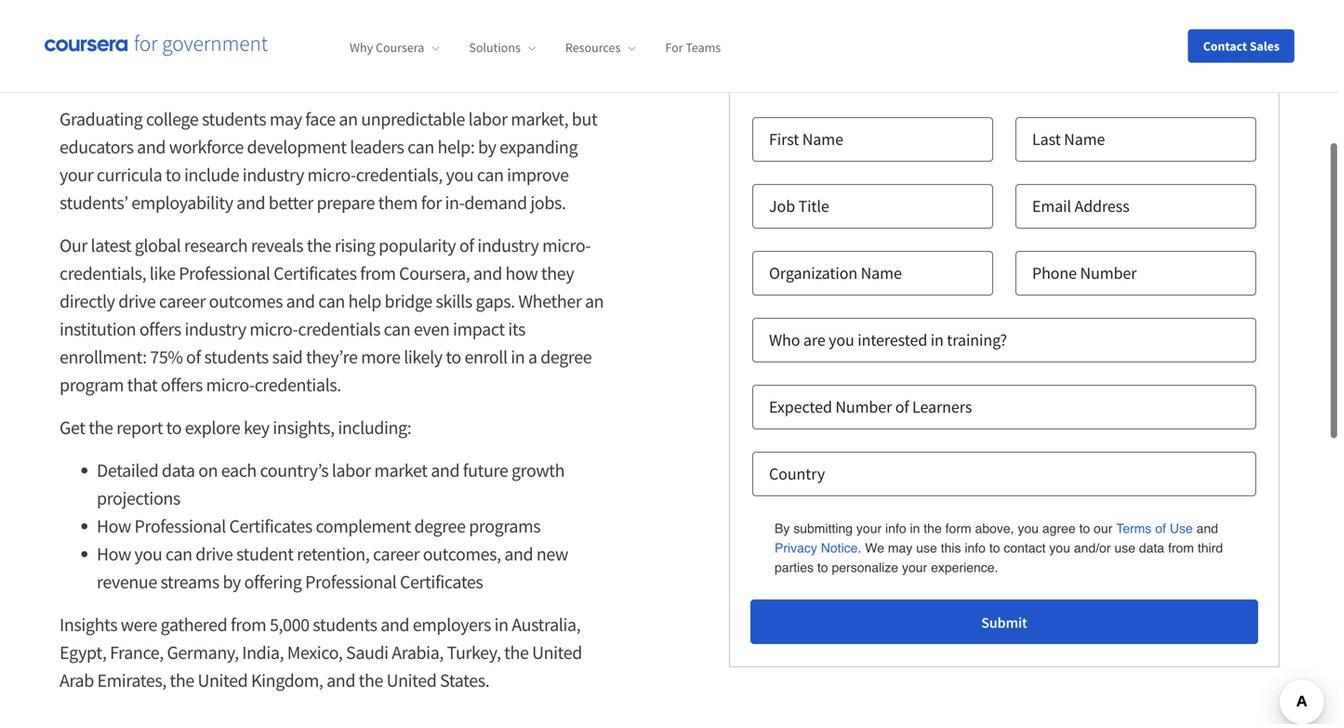 Task type: describe. For each thing, give the bounding box(es) containing it.
personalize
[[832, 560, 899, 575]]

complement
[[316, 515, 411, 538]]

1 vertical spatial professional
[[134, 515, 226, 538]]

coursera
[[376, 39, 424, 56]]

info inside . we may use this info to contact you and/or use data from third parties to personalize your experience.
[[965, 541, 986, 556]]

country's
[[260, 459, 329, 482]]

a
[[528, 346, 537, 369]]

parties
[[775, 560, 814, 575]]

2 vertical spatial certificates
[[400, 571, 483, 594]]

credentials, inside 'our latest global research reveals the rising popularity of industry micro- credentials, like professional certificates from coursera, and how they directly drive career outcomes and can help bridge skills gaps. whether an institution offers industry micro-credentials can even impact its enrollment: 75% of students said they're more likely to enroll in a degree program that offers micro-credentials.'
[[60, 262, 146, 285]]

prepare
[[317, 191, 375, 214]]

get
[[60, 416, 85, 440]]

offering
[[244, 571, 302, 594]]

report
[[116, 416, 163, 440]]

programs
[[469, 515, 541, 538]]

projections
[[97, 487, 180, 510]]

data inside . we may use this info to contact you and/or use data from third parties to personalize your experience.
[[1139, 541, 1165, 556]]

0 horizontal spatial united
[[198, 669, 248, 693]]

that
[[127, 373, 157, 397]]

the down germany,
[[170, 669, 194, 693]]

2 how from the top
[[97, 543, 131, 566]]

development
[[247, 135, 347, 159]]

in-
[[445, 191, 465, 214]]

the inside 'our latest global research reveals the rising popularity of industry micro- credentials, like professional certificates from coursera, and how they directly drive career outcomes and can help bridge skills gaps. whether an institution offers industry micro-credentials can even impact its enrollment: 75% of students said they're more likely to enroll in a degree program that offers micro-credentials.'
[[307, 234, 331, 257]]

in inside 'our latest global research reveals the rising popularity of industry micro- credentials, like professional certificates from coursera, and how they directly drive career outcomes and can help bridge skills gaps. whether an institution offers industry micro-credentials can even impact its enrollment: 75% of students said they're more likely to enroll in a degree program that offers micro-credentials.'
[[511, 346, 525, 369]]

improve
[[507, 163, 569, 187]]

why
[[350, 39, 373, 56]]

form
[[946, 521, 972, 536]]

phone number
[[1032, 263, 1137, 284]]

credentials, inside graduating college students may face an unpredictable labor market, but educators and workforce development leaders can help: by expanding your curricula to include industry micro-credentials, you can improve students' employability and better prepare them for in-demand jobs.
[[356, 163, 443, 187]]

and/or
[[1074, 541, 1111, 556]]

Phone Number telephone field
[[1016, 251, 1257, 296]]

career inside detailed data on each country's labor market and future growth projections how professional certificates complement degree programs how you can drive student retention, career outcomes, and new revenue streams by offering professional certificates
[[373, 543, 420, 566]]

by submitting your info in the form above, you agree to our terms of use and privacy notice
[[775, 521, 1222, 556]]

why coursera
[[350, 39, 424, 56]]

and up the arabia,
[[381, 613, 409, 637]]

contact
[[1203, 38, 1248, 54]]

terms of
[[1117, 521, 1166, 536]]

credentials.
[[255, 373, 341, 397]]

they're
[[306, 346, 358, 369]]

gathered
[[161, 613, 227, 637]]

first name
[[769, 129, 844, 150]]

each
[[221, 459, 257, 482]]

can down unpredictable
[[408, 135, 434, 159]]

insights,
[[273, 416, 335, 440]]

latest
[[91, 234, 131, 257]]

retention,
[[297, 543, 370, 566]]

privacy notice link
[[775, 539, 858, 558]]

an inside 'our latest global research reveals the rising popularity of industry micro- credentials, like professional certificates from coursera, and how they directly drive career outcomes and can help bridge skills gaps. whether an institution offers industry micro-credentials can even impact its enrollment: 75% of students said they're more likely to enroll in a degree program that offers micro-credentials.'
[[585, 290, 604, 313]]

from inside 'our latest global research reveals the rising popularity of industry micro- credentials, like professional certificates from coursera, and how they directly drive career outcomes and can help bridge skills gaps. whether an institution offers industry micro-credentials can even impact its enrollment: 75% of students said they're more likely to enroll in a degree program that offers micro-credentials.'
[[360, 262, 396, 285]]

by inside graduating college students may face an unpredictable labor market, but educators and workforce development leaders can help: by expanding your curricula to include industry micro-credentials, you can improve students' employability and better prepare them for in-demand jobs.
[[478, 135, 496, 159]]

expected
[[769, 397, 832, 418]]

your inside . we may use this info to contact you and/or use data from third parties to personalize your experience.
[[902, 560, 928, 575]]

1 vertical spatial industry
[[477, 234, 539, 257]]

mexico,
[[287, 641, 343, 665]]

to right the report
[[166, 416, 182, 440]]

name for first name
[[803, 129, 844, 150]]

by
[[775, 521, 790, 536]]

coursera for government image
[[45, 35, 268, 57]]

arabia,
[[392, 641, 444, 665]]

can up credentials
[[318, 290, 345, 313]]

insights
[[60, 613, 117, 637]]

the right get at the bottom left of page
[[89, 416, 113, 440]]

industry inside graduating college students may face an unpredictable labor market, but educators and workforce development leaders can help: by expanding your curricula to include industry micro-credentials, you can improve students' employability and better prepare them for in-demand jobs.
[[243, 163, 304, 187]]

micro- up they
[[542, 234, 591, 257]]

third
[[1198, 541, 1223, 556]]

title
[[799, 196, 829, 217]]

75%
[[150, 346, 183, 369]]

graduating
[[60, 107, 143, 131]]

growth
[[512, 459, 565, 482]]

2 use from the left
[[1115, 541, 1136, 556]]

micro- up get the report to explore key insights, including:
[[206, 373, 255, 397]]

our
[[1094, 521, 1113, 536]]

kingdom,
[[251, 669, 323, 693]]

organization
[[769, 263, 858, 284]]

contact
[[1004, 541, 1046, 556]]

certificates inside 'our latest global research reveals the rising popularity of industry micro- credentials, like professional certificates from coursera, and how they directly drive career outcomes and can help bridge skills gaps. whether an institution offers industry micro-credentials can even impact its enrollment: 75% of students said they're more likely to enroll in a degree program that offers micro-credentials.'
[[274, 262, 357, 285]]

your inside by submitting your info in the form above, you agree to our terms of use and privacy notice
[[857, 521, 882, 536]]

skills
[[436, 290, 472, 313]]

terms of use link
[[1117, 519, 1193, 539]]

to down privacy notice
[[818, 560, 828, 575]]

solutions
[[469, 39, 521, 56]]

solutions link
[[469, 39, 536, 56]]

employers
[[413, 613, 491, 637]]

labor inside detailed data on each country's labor market and future growth projections how professional certificates complement degree programs how you can drive student retention, career outcomes, and new revenue streams by offering professional certificates
[[332, 459, 371, 482]]

degree inside 'our latest global research reveals the rising popularity of industry micro- credentials, like professional certificates from coursera, and how they directly drive career outcomes and can help bridge skills gaps. whether an institution offers industry micro-credentials can even impact its enrollment: 75% of students said they're more likely to enroll in a degree program that offers micro-credentials.'
[[541, 346, 592, 369]]

and down programs
[[504, 543, 533, 566]]

and left better
[[237, 191, 265, 214]]

1 use from the left
[[916, 541, 937, 556]]

1 horizontal spatial united
[[387, 669, 437, 693]]

college
[[146, 107, 198, 131]]

bridge
[[385, 290, 432, 313]]

email
[[1032, 196, 1072, 217]]

contact sales
[[1203, 38, 1280, 54]]

and left future
[[431, 459, 460, 482]]

last name
[[1032, 129, 1105, 150]]

students inside graduating college students may face an unpredictable labor market, but educators and workforce development leaders can help: by expanding your curricula to include industry micro-credentials, you can improve students' employability and better prepare them for in-demand jobs.
[[202, 107, 266, 131]]

students inside 'our latest global research reveals the rising popularity of industry micro- credentials, like professional certificates from coursera, and how they directly drive career outcomes and can help bridge skills gaps. whether an institution offers industry micro-credentials can even impact its enrollment: 75% of students said they're more likely to enroll in a degree program that offers micro-credentials.'
[[204, 346, 269, 369]]

sales
[[1250, 38, 1280, 54]]

2 vertical spatial professional
[[305, 571, 397, 594]]

them
[[378, 191, 418, 214]]

and down mexico,
[[327, 669, 355, 693]]

country
[[769, 464, 825, 485]]

explore
[[185, 416, 240, 440]]

you inside graduating college students may face an unpredictable labor market, but educators and workforce development leaders can help: by expanding your curricula to include industry micro-credentials, you can improve students' employability and better prepare them for in-demand jobs.
[[446, 163, 474, 187]]

email address
[[1032, 196, 1130, 217]]

you right are
[[829, 330, 855, 351]]

impact
[[453, 318, 505, 341]]

how
[[506, 262, 538, 285]]

2 vertical spatial of
[[896, 397, 909, 418]]

you inside detailed data on each country's labor market and future growth projections how professional certificates complement degree programs how you can drive student retention, career outcomes, and new revenue streams by offering professional certificates
[[134, 543, 162, 566]]

Last Name text field
[[1016, 117, 1257, 162]]

market,
[[511, 107, 569, 131]]

agree to
[[1043, 521, 1090, 536]]

include
[[184, 163, 239, 187]]

revenue
[[97, 571, 157, 594]]

can up demand
[[477, 163, 504, 187]]

number for phone
[[1080, 263, 1137, 284]]

states.
[[440, 669, 490, 693]]

student
[[236, 543, 294, 566]]

reveals
[[251, 234, 303, 257]]

drive inside detailed data on each country's labor market and future growth projections how professional certificates complement degree programs how you can drive student retention, career outcomes, and new revenue streams by offering professional certificates
[[196, 543, 233, 566]]

its
[[508, 318, 526, 341]]

to inside 'our latest global research reveals the rising popularity of industry micro- credentials, like professional certificates from coursera, and how they directly drive career outcomes and can help bridge skills gaps. whether an institution offers industry micro-credentials can even impact its enrollment: 75% of students said they're more likely to enroll in a degree program that offers micro-credentials.'
[[446, 346, 461, 369]]

may inside graduating college students may face an unpredictable labor market, but educators and workforce development leaders can help: by expanding your curricula to include industry micro-credentials, you can improve students' employability and better prepare them for in-demand jobs.
[[270, 107, 302, 131]]

employability
[[131, 191, 233, 214]]



Task type: locate. For each thing, give the bounding box(es) containing it.
turkey,
[[447, 641, 501, 665]]

degree
[[541, 346, 592, 369], [414, 515, 466, 538]]

help:
[[438, 135, 475, 159]]

you down help:
[[446, 163, 474, 187]]

can up streams
[[166, 543, 192, 566]]

0 horizontal spatial of
[[186, 346, 201, 369]]

how
[[97, 515, 131, 538], [97, 543, 131, 566]]

name for organization name
[[861, 263, 902, 284]]

students inside insights were gathered from 5,000 students and employers in australia, egypt, france, germany, india, mexico, saudi arabia, turkey, the united arab emirates, the united kingdom, and the united states.
[[313, 613, 377, 637]]

0 vertical spatial certificates
[[274, 262, 357, 285]]

detailed data on each country's labor market and future growth projections how professional certificates complement degree programs how you can drive student retention, career outcomes, and new revenue streams by offering professional certificates
[[97, 459, 568, 594]]

students up workforce
[[202, 107, 266, 131]]

0 horizontal spatial use
[[916, 541, 937, 556]]

the left rising
[[307, 234, 331, 257]]

0 vertical spatial offers
[[139, 318, 181, 341]]

may right '. we'
[[888, 541, 913, 556]]

drive inside 'our latest global research reveals the rising popularity of industry micro- credentials, like professional certificates from coursera, and how they directly drive career outcomes and can help bridge skills gaps. whether an institution offers industry micro-credentials can even impact its enrollment: 75% of students said they're more likely to enroll in a degree program that offers micro-credentials.'
[[118, 290, 156, 313]]

last
[[1032, 129, 1061, 150]]

why coursera link
[[350, 39, 439, 56]]

curricula
[[97, 163, 162, 187]]

labor inside graduating college students may face an unpredictable labor market, but educators and workforce development leaders can help: by expanding your curricula to include industry micro-credentials, you can improve students' employability and better prepare them for in-demand jobs.
[[468, 107, 508, 131]]

use
[[1170, 521, 1193, 536]]

training?
[[947, 330, 1007, 351]]

to down above,
[[990, 541, 1000, 556]]

job title
[[769, 196, 829, 217]]

professional inside 'our latest global research reveals the rising popularity of industry micro- credentials, like professional certificates from coursera, and how they directly drive career outcomes and can help bridge skills gaps. whether an institution offers industry micro-credentials can even impact its enrollment: 75% of students said they're more likely to enroll in a degree program that offers micro-credentials.'
[[179, 262, 270, 285]]

number for expected
[[836, 397, 892, 418]]

students up saudi
[[313, 613, 377, 637]]

0 horizontal spatial info
[[886, 521, 907, 536]]

0 vertical spatial your
[[60, 163, 93, 187]]

info up experience.
[[965, 541, 986, 556]]

global
[[135, 234, 181, 257]]

1 vertical spatial career
[[373, 543, 420, 566]]

and up gaps.
[[473, 262, 502, 285]]

0 vertical spatial labor
[[468, 107, 508, 131]]

like
[[150, 262, 175, 285]]

2 vertical spatial from
[[231, 613, 266, 637]]

1 vertical spatial credentials,
[[60, 262, 146, 285]]

0 horizontal spatial degree
[[414, 515, 466, 538]]

2 horizontal spatial united
[[532, 641, 582, 665]]

0 vertical spatial info
[[886, 521, 907, 536]]

by left offering
[[223, 571, 241, 594]]

1 horizontal spatial career
[[373, 543, 420, 566]]

name right first
[[803, 129, 844, 150]]

0 vertical spatial professional
[[179, 262, 270, 285]]

industry up how
[[477, 234, 539, 257]]

1 horizontal spatial may
[[888, 541, 913, 556]]

the inside by submitting your info in the form above, you agree to our terms of use and privacy notice
[[924, 521, 942, 536]]

were
[[121, 613, 157, 637]]

leaders
[[350, 135, 404, 159]]

1 vertical spatial labor
[[332, 459, 371, 482]]

help
[[348, 290, 381, 313]]

1 vertical spatial drive
[[196, 543, 233, 566]]

0 vertical spatial may
[[270, 107, 302, 131]]

1 how from the top
[[97, 515, 131, 538]]

learners
[[913, 397, 972, 418]]

in up turkey,
[[494, 613, 508, 637]]

1 horizontal spatial credentials,
[[356, 163, 443, 187]]

credentials, up the them
[[356, 163, 443, 187]]

this
[[941, 541, 961, 556]]

career
[[159, 290, 206, 313], [373, 543, 420, 566]]

use left this at bottom right
[[916, 541, 937, 556]]

2 vertical spatial industry
[[185, 318, 246, 341]]

how down projections
[[97, 515, 131, 538]]

number right 'expected'
[[836, 397, 892, 418]]

for
[[421, 191, 442, 214]]

2 horizontal spatial of
[[896, 397, 909, 418]]

emirates,
[[97, 669, 166, 693]]

micro- up said
[[250, 318, 298, 341]]

career inside 'our latest global research reveals the rising popularity of industry micro- credentials, like professional certificates from coursera, and how they directly drive career outcomes and can help bridge skills gaps. whether an institution offers industry micro-credentials can even impact its enrollment: 75% of students said they're more likely to enroll in a degree program that offers micro-credentials.'
[[159, 290, 206, 313]]

to inside graduating college students may face an unpredictable labor market, but educators and workforce development leaders can help: by expanding your curricula to include industry micro-credentials, you can improve students' employability and better prepare them for in-demand jobs.
[[165, 163, 181, 187]]

your right 'personalize'
[[902, 560, 928, 575]]

1 horizontal spatial an
[[585, 290, 604, 313]]

an right 'face' at the left of the page
[[339, 107, 358, 131]]

number
[[1080, 263, 1137, 284], [836, 397, 892, 418]]

united down australia,
[[532, 641, 582, 665]]

in left the 'a'
[[511, 346, 525, 369]]

privacy notice
[[775, 541, 858, 556]]

may
[[270, 107, 302, 131], [888, 541, 913, 556]]

popularity
[[379, 234, 456, 257]]

info up 'personalize'
[[886, 521, 907, 536]]

united
[[532, 641, 582, 665], [198, 669, 248, 693], [387, 669, 437, 693]]

1 vertical spatial students
[[204, 346, 269, 369]]

labor down including: in the bottom left of the page
[[332, 459, 371, 482]]

drive up streams
[[196, 543, 233, 566]]

degree right the 'a'
[[541, 346, 592, 369]]

info inside by submitting your info in the form above, you agree to our terms of use and privacy notice
[[886, 521, 907, 536]]

students
[[202, 107, 266, 131], [204, 346, 269, 369], [313, 613, 377, 637]]

can inside detailed data on each country's labor market and future growth projections how professional certificates complement degree programs how you can drive student retention, career outcomes, and new revenue streams by offering professional certificates
[[166, 543, 192, 566]]

credentials
[[298, 318, 380, 341]]

from inside insights were gathered from 5,000 students and employers in australia, egypt, france, germany, india, mexico, saudi arabia, turkey, the united arab emirates, the united kingdom, and the united states.
[[231, 613, 266, 637]]

in left the 'training?'
[[931, 330, 944, 351]]

Job Title text field
[[753, 184, 993, 229]]

submit
[[982, 614, 1028, 633]]

our
[[60, 234, 87, 257]]

an inside graduating college students may face an unpredictable labor market, but educators and workforce development leaders can help: by expanding your curricula to include industry micro-credentials, you can improve students' employability and better prepare them for in-demand jobs.
[[339, 107, 358, 131]]

career down the complement
[[373, 543, 420, 566]]

1 horizontal spatial degree
[[541, 346, 592, 369]]

0 horizontal spatial number
[[836, 397, 892, 418]]

0 vertical spatial drive
[[118, 290, 156, 313]]

your up '. we'
[[857, 521, 882, 536]]

1 vertical spatial info
[[965, 541, 986, 556]]

australia,
[[512, 613, 581, 637]]

an right the 'whether'
[[585, 290, 604, 313]]

for
[[665, 39, 683, 56]]

in left form
[[910, 521, 920, 536]]

2 vertical spatial your
[[902, 560, 928, 575]]

1 vertical spatial number
[[836, 397, 892, 418]]

offers up 75%
[[139, 318, 181, 341]]

0 horizontal spatial career
[[159, 290, 206, 313]]

0 vertical spatial degree
[[541, 346, 592, 369]]

get the report to explore key insights, including:
[[60, 416, 411, 440]]

may up development
[[270, 107, 302, 131]]

by inside detailed data on each country's labor market and future growth projections how professional certificates complement degree programs how you can drive student retention, career outcomes, and new revenue streams by offering professional certificates
[[223, 571, 241, 594]]

0 horizontal spatial credentials,
[[60, 262, 146, 285]]

job
[[769, 196, 795, 217]]

jobs.
[[531, 191, 566, 214]]

0 vertical spatial of
[[459, 234, 474, 257]]

0 horizontal spatial your
[[60, 163, 93, 187]]

you up revenue
[[134, 543, 162, 566]]

credentials, down latest
[[60, 262, 146, 285]]

an
[[339, 107, 358, 131], [585, 290, 604, 313]]

submitting
[[794, 521, 853, 536]]

your up students'
[[60, 163, 93, 187]]

. we may use this info to contact you and/or use data from third parties to personalize your experience.
[[775, 541, 1223, 575]]

drive
[[118, 290, 156, 313], [196, 543, 233, 566]]

0 horizontal spatial may
[[270, 107, 302, 131]]

1 horizontal spatial info
[[965, 541, 986, 556]]

data left the on
[[162, 459, 195, 482]]

1 vertical spatial an
[[585, 290, 604, 313]]

the left form
[[924, 521, 942, 536]]

1 vertical spatial certificates
[[229, 515, 312, 538]]

you inside . we may use this info to contact you and/or use data from third parties to personalize your experience.
[[1050, 541, 1071, 556]]

2 vertical spatial students
[[313, 613, 377, 637]]

1 vertical spatial how
[[97, 543, 131, 566]]

and up third
[[1197, 521, 1219, 536]]

0 horizontal spatial drive
[[118, 290, 156, 313]]

1 vertical spatial by
[[223, 571, 241, 594]]

you down agree to
[[1050, 541, 1071, 556]]

0 vertical spatial how
[[97, 515, 131, 538]]

industry up better
[[243, 163, 304, 187]]

in inside insights were gathered from 5,000 students and employers in australia, egypt, france, germany, india, mexico, saudi arabia, turkey, the united arab emirates, the united kingdom, and the united states.
[[494, 613, 508, 637]]

number right phone
[[1080, 263, 1137, 284]]

of right 75%
[[186, 346, 201, 369]]

name down job title text field on the right top
[[861, 263, 902, 284]]

coursera,
[[399, 262, 470, 285]]

and up credentials
[[286, 290, 315, 313]]

degree inside detailed data on each country's labor market and future growth projections how professional certificates complement degree programs how you can drive student retention, career outcomes, and new revenue streams by offering professional certificates
[[414, 515, 466, 538]]

0 vertical spatial number
[[1080, 263, 1137, 284]]

1 horizontal spatial your
[[857, 521, 882, 536]]

the down saudi
[[359, 669, 383, 693]]

1 horizontal spatial drive
[[196, 543, 233, 566]]

rising
[[335, 234, 375, 257]]

from
[[360, 262, 396, 285], [1168, 541, 1194, 556], [231, 613, 266, 637]]

1 horizontal spatial by
[[478, 135, 496, 159]]

1 vertical spatial from
[[1168, 541, 1194, 556]]

micro- inside graduating college students may face an unpredictable labor market, but educators and workforce development leaders can help: by expanding your curricula to include industry micro-credentials, you can improve students' employability and better prepare them for in-demand jobs.
[[307, 163, 356, 187]]

first
[[769, 129, 799, 150]]

are
[[804, 330, 826, 351]]

name right last
[[1064, 129, 1105, 150]]

1 vertical spatial your
[[857, 521, 882, 536]]

certificates down outcomes,
[[400, 571, 483, 594]]

from down use at the right bottom of page
[[1168, 541, 1194, 556]]

data down terms of use 'link'
[[1139, 541, 1165, 556]]

outcomes
[[209, 290, 283, 313]]

data inside detailed data on each country's labor market and future growth projections how professional certificates complement degree programs how you can drive student retention, career outcomes, and new revenue streams by offering professional certificates
[[162, 459, 195, 482]]

and down college
[[137, 135, 166, 159]]

1 horizontal spatial data
[[1139, 541, 1165, 556]]

to right likely
[[446, 346, 461, 369]]

professional down retention,
[[305, 571, 397, 594]]

experience.
[[931, 560, 999, 575]]

resources link
[[565, 39, 636, 56]]

1 horizontal spatial name
[[861, 263, 902, 284]]

1 vertical spatial degree
[[414, 515, 466, 538]]

can
[[408, 135, 434, 159], [477, 163, 504, 187], [318, 290, 345, 313], [384, 318, 411, 341], [166, 543, 192, 566]]

from inside . we may use this info to contact you and/or use data from third parties to personalize your experience.
[[1168, 541, 1194, 556]]

said
[[272, 346, 303, 369]]

2 horizontal spatial name
[[1064, 129, 1105, 150]]

from up india, at bottom
[[231, 613, 266, 637]]

micro- up prepare
[[307, 163, 356, 187]]

for teams
[[665, 39, 721, 56]]

research
[[184, 234, 248, 257]]

0 vertical spatial data
[[162, 459, 195, 482]]

professional down research
[[179, 262, 270, 285]]

credentials,
[[356, 163, 443, 187], [60, 262, 146, 285]]

use down terms of
[[1115, 541, 1136, 556]]

graduating college students may face an unpredictable labor market, but educators and workforce development leaders can help: by expanding your curricula to include industry micro-credentials, you can improve students' employability and better prepare them for in-demand jobs.
[[60, 107, 597, 214]]

saudi
[[346, 641, 389, 665]]

united down germany,
[[198, 669, 248, 693]]

institution
[[60, 318, 136, 341]]

certificates down reveals at the left top of the page
[[274, 262, 357, 285]]

certificates up student
[[229, 515, 312, 538]]

0 horizontal spatial name
[[803, 129, 844, 150]]

in inside by submitting your info in the form above, you agree to our terms of use and privacy notice
[[910, 521, 920, 536]]

enrollment:
[[60, 346, 147, 369]]

0 horizontal spatial labor
[[332, 459, 371, 482]]

directly
[[60, 290, 115, 313]]

can down bridge
[[384, 318, 411, 341]]

1 horizontal spatial number
[[1080, 263, 1137, 284]]

0 vertical spatial career
[[159, 290, 206, 313]]

Email Address email field
[[1016, 184, 1257, 229]]

1 vertical spatial may
[[888, 541, 913, 556]]

to up employability
[[165, 163, 181, 187]]

professional down projections
[[134, 515, 226, 538]]

the down australia,
[[504, 641, 529, 665]]

1 vertical spatial of
[[186, 346, 201, 369]]

expected number of learners
[[769, 397, 972, 418]]

0 vertical spatial by
[[478, 135, 496, 159]]

and inside by submitting your info in the form above, you agree to our terms of use and privacy notice
[[1197, 521, 1219, 536]]

0 horizontal spatial an
[[339, 107, 358, 131]]

labor up help:
[[468, 107, 508, 131]]

how up revenue
[[97, 543, 131, 566]]

your
[[60, 163, 93, 187], [857, 521, 882, 536], [902, 560, 928, 575]]

program
[[60, 373, 124, 397]]

1 horizontal spatial of
[[459, 234, 474, 257]]

by right help:
[[478, 135, 496, 159]]

0 vertical spatial students
[[202, 107, 266, 131]]

0 horizontal spatial by
[[223, 571, 241, 594]]

offers down 75%
[[161, 373, 203, 397]]

labor
[[468, 107, 508, 131], [332, 459, 371, 482]]

data
[[162, 459, 195, 482], [1139, 541, 1165, 556]]

0 horizontal spatial from
[[231, 613, 266, 637]]

workforce
[[169, 135, 244, 159]]

Organization Name text field
[[753, 251, 993, 296]]

from up help
[[360, 262, 396, 285]]

name
[[803, 129, 844, 150], [1064, 129, 1105, 150], [861, 263, 902, 284]]

1 horizontal spatial from
[[360, 262, 396, 285]]

better
[[269, 191, 313, 214]]

First Name text field
[[753, 117, 993, 162]]

our latest global research reveals the rising popularity of industry micro- credentials, like professional certificates from coursera, and how they directly drive career outcomes and can help bridge skills gaps. whether an institution offers industry micro-credentials can even impact its enrollment: 75% of students said they're more likely to enroll in a degree program that offers micro-credentials.
[[60, 234, 604, 397]]

1 horizontal spatial labor
[[468, 107, 508, 131]]

students left said
[[204, 346, 269, 369]]

who are you interested in training?
[[769, 330, 1007, 351]]

face
[[305, 107, 336, 131]]

of left learners on the bottom of page
[[896, 397, 909, 418]]

name for last name
[[1064, 129, 1105, 150]]

degree up outcomes,
[[414, 515, 466, 538]]

they
[[541, 262, 574, 285]]

in
[[931, 330, 944, 351], [511, 346, 525, 369], [910, 521, 920, 536], [494, 613, 508, 637]]

0 horizontal spatial data
[[162, 459, 195, 482]]

career down like
[[159, 290, 206, 313]]

0 vertical spatial from
[[360, 262, 396, 285]]

drive down like
[[118, 290, 156, 313]]

2 horizontal spatial your
[[902, 560, 928, 575]]

by
[[478, 135, 496, 159], [223, 571, 241, 594]]

future
[[463, 459, 508, 482]]

you inside by submitting your info in the form above, you agree to our terms of use and privacy notice
[[1018, 521, 1039, 536]]

0 vertical spatial an
[[339, 107, 358, 131]]

more
[[361, 346, 401, 369]]

united down the arabia,
[[387, 669, 437, 693]]

industry down outcomes
[[185, 318, 246, 341]]

you up contact in the right of the page
[[1018, 521, 1039, 536]]

may inside . we may use this info to contact you and/or use data from third parties to personalize your experience.
[[888, 541, 913, 556]]

info
[[886, 521, 907, 536], [965, 541, 986, 556]]

of up coursera,
[[459, 234, 474, 257]]

1 vertical spatial offers
[[161, 373, 203, 397]]

1 horizontal spatial use
[[1115, 541, 1136, 556]]

1 vertical spatial data
[[1139, 541, 1165, 556]]

2 horizontal spatial from
[[1168, 541, 1194, 556]]

0 vertical spatial credentials,
[[356, 163, 443, 187]]

. we
[[858, 541, 885, 556]]

0 vertical spatial industry
[[243, 163, 304, 187]]

your inside graduating college students may face an unpredictable labor market, but educators and workforce development leaders can help: by expanding your curricula to include industry micro-credentials, you can improve students' employability and better prepare them for in-demand jobs.
[[60, 163, 93, 187]]



Task type: vqa. For each thing, say whether or not it's contained in the screenshot.
sales
yes



